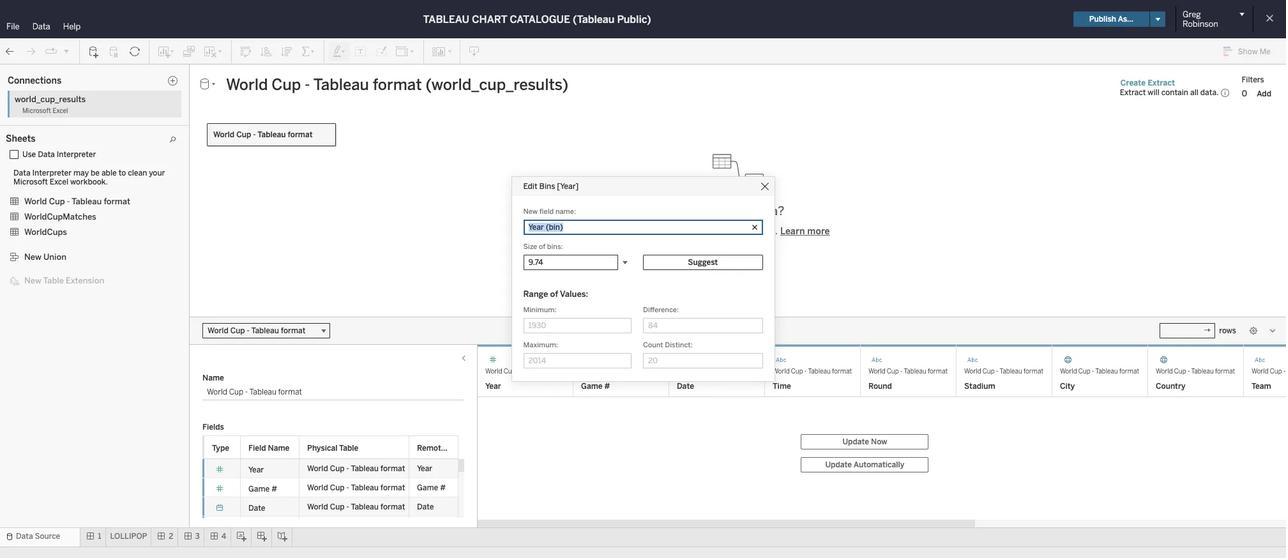 Task type: locate. For each thing, give the bounding box(es) containing it.
interpreter down use data interpreter
[[32, 169, 72, 178]]

tableau chart catalogue (tableau public)
[[423, 13, 652, 25]]

1 horizontal spatial field
[[448, 444, 465, 453]]

0 horizontal spatial field
[[249, 444, 266, 453]]

new left union
[[24, 252, 41, 262]]

extract
[[1149, 78, 1176, 87], [1121, 88, 1147, 97]]

1 horizontal spatial table
[[339, 444, 359, 453]]

extract down create
[[1121, 88, 1147, 97]]

new inside edit bins [year] dialog
[[524, 208, 538, 216]]

2 horizontal spatial name
[[467, 444, 489, 453]]

game # down 2014 text field
[[582, 382, 611, 391]]

data
[[32, 22, 50, 31], [8, 68, 26, 78], [38, 150, 55, 159], [13, 169, 30, 178], [16, 532, 33, 541]]

date down 20 text box
[[677, 382, 695, 391]]

1 vertical spatial microsoft
[[13, 178, 48, 187]]

grid containing year
[[478, 345, 1287, 528]]

2 horizontal spatial game
[[582, 382, 603, 391]]

round up now
[[869, 382, 893, 391]]

of left 'bins:'
[[539, 243, 546, 251]]

size for size
[[182, 212, 195, 220]]

1 horizontal spatial size
[[524, 243, 538, 251]]

replay animation image
[[45, 45, 58, 58], [63, 47, 70, 55]]

update
[[843, 437, 870, 446], [826, 460, 852, 469]]

1 horizontal spatial team
[[1252, 382, 1272, 391]]

0 horizontal spatial round
[[33, 257, 56, 266]]

1 horizontal spatial year
[[417, 464, 433, 473]]

rows
[[1220, 326, 1237, 335]]

1 vertical spatial interpreter
[[32, 169, 72, 178]]

row group inside grid
[[203, 459, 459, 559]]

orders
[[16, 79, 41, 88]]

update down update now
[[826, 460, 852, 469]]

excel down world_cup_results
[[53, 107, 68, 115]]

size of bins:
[[524, 243, 563, 251]]

0 horizontal spatial of
[[539, 243, 546, 251]]

cup
[[237, 130, 251, 139], [49, 197, 65, 206], [504, 368, 516, 375], [600, 368, 612, 375], [696, 368, 708, 375], [792, 368, 804, 375], [888, 368, 899, 375], [983, 368, 995, 375], [1079, 368, 1091, 375], [1175, 368, 1187, 375], [1271, 368, 1283, 375], [330, 464, 345, 473], [330, 483, 345, 492], [330, 503, 345, 512], [330, 522, 345, 531]]

publish as...
[[1090, 15, 1134, 24]]

# down 2014 text field
[[605, 382, 611, 391]]

0 horizontal spatial time
[[417, 522, 435, 531]]

game down field name
[[249, 485, 270, 494]]

0 horizontal spatial stadium
[[33, 270, 63, 279]]

None text field
[[221, 75, 1109, 95]]

cup inside world cup -  team
[[1271, 368, 1283, 375]]

learn more link
[[780, 225, 831, 237]]

1 horizontal spatial more
[[808, 226, 831, 237]]

0 horizontal spatial country
[[38, 190, 68, 199]]

world_cup_results microsoft excel
[[15, 95, 86, 115]]

row group
[[203, 459, 459, 559]]

West, Region. Press Space to toggle selection. Press Escape to go back to the left margin. Use arrow keys to navigate headers text field
[[252, 505, 290, 559]]

new left field
[[524, 208, 538, 216]]

1
[[98, 532, 101, 541]]

replay animation image right "redo" icon
[[45, 45, 58, 58]]

remote field name
[[417, 444, 489, 453]]

download image
[[468, 45, 481, 58]]

values:
[[560, 289, 589, 299]]

more right learn
[[808, 226, 831, 237]]

1 vertical spatial more
[[808, 226, 831, 237]]

use
[[22, 150, 36, 159]]

connections
[[8, 75, 61, 86]]

1 horizontal spatial replay animation image
[[63, 47, 70, 55]]

sum(sales)
[[315, 69, 357, 78], [413, 69, 455, 78], [152, 284, 195, 293], [152, 305, 195, 314]]

of
[[539, 243, 546, 251], [551, 289, 559, 299]]

1 vertical spatial update
[[826, 460, 852, 469]]

name
[[203, 374, 224, 382], [268, 444, 290, 453], [467, 444, 489, 453]]

0 horizontal spatial table
[[43, 276, 64, 286]]

range
[[524, 289, 548, 299]]

South, Region. Press Space to toggle selection. Press Escape to go back to the left margin. Use arrow keys to navigate headers text field
[[252, 381, 290, 505]]

1 vertical spatial to
[[717, 226, 725, 237]]

more up drag tables here to relate them. learn more
[[723, 204, 751, 218]]

1 vertical spatial excel
[[50, 178, 68, 187]]

name up fields
[[203, 374, 224, 382]]

1 horizontal spatial country
[[1157, 382, 1186, 391]]

1 vertical spatial stadium
[[965, 382, 996, 391]]

new for new field name:
[[524, 208, 538, 216]]

0 horizontal spatial to
[[119, 169, 126, 178]]

0 vertical spatial table
[[43, 276, 64, 286]]

country, city
[[33, 176, 80, 185]]

fit image
[[396, 45, 416, 58]]

data left source
[[16, 532, 33, 541]]

game # down field name
[[249, 485, 277, 494]]

game # down remote
[[417, 483, 446, 492]]

2 horizontal spatial city
[[1061, 382, 1076, 391]]

1 vertical spatial round
[[869, 382, 893, 391]]

game down 2014 text field
[[582, 382, 603, 391]]

field
[[249, 444, 266, 453], [448, 444, 465, 453]]

0 horizontal spatial team
[[33, 284, 52, 293]]

of right range
[[551, 289, 559, 299]]

1 vertical spatial new
[[24, 252, 41, 262]]

edit
[[524, 182, 538, 191]]

date
[[33, 217, 50, 226], [677, 382, 695, 391], [417, 503, 434, 512], [249, 504, 266, 513]]

size left 'bins:'
[[524, 243, 538, 251]]

size
[[182, 212, 195, 220], [524, 243, 538, 251]]

# down remote field name on the bottom left
[[440, 483, 446, 492]]

table
[[43, 276, 64, 286], [339, 444, 359, 453]]

0 horizontal spatial size
[[182, 212, 195, 220]]

field right remote
[[448, 444, 465, 453]]

name:
[[556, 208, 576, 216]]

2 vertical spatial new
[[24, 276, 41, 286]]

sort descending image
[[281, 45, 293, 58]]

show
[[1239, 47, 1259, 56]]

data inside data interpreter may be able to clean your microsoft excel workbook.
[[13, 169, 30, 178]]

0 horizontal spatial city
[[38, 203, 53, 212]]

to inside data interpreter may be able to clean your microsoft excel workbook.
[[119, 169, 126, 178]]

1 horizontal spatial to
[[717, 226, 725, 237]]

1 vertical spatial of
[[551, 289, 559, 299]]

1 horizontal spatial city
[[65, 176, 80, 185]]

table down union
[[43, 276, 64, 286]]

population
[[16, 93, 55, 102]]

format
[[288, 130, 313, 139], [104, 197, 130, 206], [545, 368, 565, 375], [641, 368, 661, 375], [737, 368, 757, 375], [833, 368, 852, 375], [928, 368, 948, 375], [1024, 368, 1044, 375], [1120, 368, 1140, 375], [1216, 368, 1236, 375], [381, 464, 405, 473], [381, 483, 405, 492], [381, 503, 405, 512], [381, 522, 405, 531]]

data down the use
[[13, 169, 30, 178]]

0 vertical spatial of
[[539, 243, 546, 251]]

1 horizontal spatial of
[[551, 289, 559, 299]]

0 vertical spatial new
[[524, 208, 538, 216]]

help
[[63, 22, 81, 31]]

1 horizontal spatial #
[[440, 483, 446, 492]]

to
[[119, 169, 126, 178], [717, 226, 725, 237]]

(tableau
[[573, 13, 615, 25]]

analytics
[[59, 68, 95, 78]]

world cup -  team
[[1252, 368, 1287, 391]]

name left the physical
[[268, 444, 290, 453]]

extract up will
[[1149, 78, 1176, 87]]

of for bins:
[[539, 243, 546, 251]]

update for update now
[[843, 437, 870, 446]]

file
[[6, 22, 20, 31]]

to right the here
[[717, 226, 725, 237]]

data?
[[754, 204, 785, 218]]

size inside edit bins [year] dialog
[[524, 243, 538, 251]]

round
[[33, 257, 56, 266], [869, 382, 893, 391]]

2 field from the left
[[448, 444, 465, 453]]

marks. press enter to open the view data window.. use arrow keys to navigate data visualization elements. image
[[290, 132, 1287, 559]]

redo image
[[24, 45, 37, 58]]

(uk
[[42, 119, 56, 128]]

[year]
[[557, 182, 579, 191]]

show/hide cards image
[[432, 45, 452, 58]]

chart
[[472, 13, 508, 25]]

edit bins [year] dialog
[[512, 177, 775, 381]]

0 horizontal spatial name
[[203, 374, 224, 382]]

table right the physical
[[339, 444, 359, 453]]

distinct:
[[665, 341, 693, 350]]

country,
[[33, 176, 63, 185]]

sum(sales) (2)
[[152, 305, 207, 314]]

1 vertical spatial team
[[1252, 382, 1272, 391]]

2
[[169, 532, 174, 541]]

automatically
[[854, 460, 905, 469]]

date down field name
[[249, 504, 266, 513]]

1 horizontal spatial time
[[773, 382, 792, 391]]

lollipop
[[110, 532, 147, 541]]

microsoft down 'tables'
[[13, 178, 48, 187]]

1 vertical spatial time
[[417, 522, 435, 531]]

0 vertical spatial microsoft
[[22, 107, 51, 115]]

game down remote
[[417, 483, 439, 492]]

of for values:
[[551, 289, 559, 299]]

0 vertical spatial size
[[182, 212, 195, 220]]

game #
[[582, 382, 611, 391], [417, 483, 446, 492], [249, 485, 277, 494]]

city
[[65, 176, 80, 185], [38, 203, 53, 212], [1061, 382, 1076, 391]]

update left now
[[843, 437, 870, 446]]

totals image
[[301, 45, 316, 58]]

field right type
[[249, 444, 266, 453]]

new down new union
[[24, 276, 41, 286]]

physical table
[[307, 444, 359, 453]]

as...
[[1119, 15, 1134, 24]]

interpreter up may
[[57, 150, 96, 159]]

able
[[102, 169, 117, 178]]

table for new
[[43, 276, 64, 286]]

1930 text field
[[524, 318, 632, 334]]

-
[[75, 79, 77, 88], [253, 130, 256, 139], [67, 197, 70, 206], [518, 368, 520, 375], [613, 368, 616, 375], [709, 368, 712, 375], [805, 368, 807, 375], [901, 368, 903, 375], [997, 368, 999, 375], [1093, 368, 1095, 375], [1188, 368, 1191, 375], [1284, 368, 1287, 375], [347, 464, 349, 473], [347, 483, 349, 492], [347, 503, 349, 512], [347, 522, 349, 531]]

excel left may
[[50, 178, 68, 187]]

# down field name
[[272, 485, 277, 494]]

extension
[[66, 276, 104, 286]]

round down opponent
[[33, 257, 56, 266]]

0 vertical spatial excel
[[53, 107, 68, 115]]

size up tooltip
[[182, 212, 195, 220]]

show me
[[1239, 47, 1272, 56]]

update automatically button
[[802, 457, 929, 473]]

1 vertical spatial extract
[[1121, 88, 1147, 97]]

game
[[582, 382, 603, 391], [417, 483, 439, 492], [249, 485, 270, 494]]

None text field
[[524, 220, 763, 235], [524, 255, 619, 270], [1161, 323, 1216, 338], [524, 220, 763, 235], [524, 255, 619, 270], [1161, 323, 1216, 338]]

clear sheet image
[[203, 45, 224, 58]]

field
[[540, 208, 554, 216]]

city inside grid
[[1061, 382, 1076, 391]]

microsoft down population
[[22, 107, 51, 115]]

workbook.
[[70, 178, 108, 187]]

sum(sales) down show/hide cards image at the left
[[413, 69, 455, 78]]

publish as... button
[[1074, 12, 1150, 27]]

new for new union
[[24, 252, 41, 262]]

grid
[[478, 345, 1287, 528], [203, 435, 489, 559]]

team inside world cup -  team
[[1252, 382, 1272, 391]]

0 vertical spatial more
[[723, 204, 751, 218]]

create extract link
[[1121, 78, 1177, 88]]

0 vertical spatial extract
[[1149, 78, 1176, 87]]

region
[[315, 91, 339, 100]]

format workbook image
[[375, 45, 388, 58]]

1 vertical spatial size
[[524, 243, 538, 251]]

0 horizontal spatial replay animation image
[[45, 45, 58, 58]]

show labels image
[[355, 45, 367, 58]]

sheet1 (uk religious demographics)
[[16, 119, 148, 128]]

undo image
[[4, 45, 17, 58]]

1 vertical spatial city
[[38, 203, 53, 212]]

4 row from the top
[[203, 517, 459, 536]]

0 vertical spatial to
[[119, 169, 126, 178]]

need
[[692, 204, 720, 218]]

sum(sales) left (2)
[[152, 305, 195, 314]]

worldcups
[[24, 227, 67, 237]]

0 vertical spatial interpreter
[[57, 150, 96, 159]]

1 vertical spatial table
[[339, 444, 359, 453]]

to right able
[[119, 169, 126, 178]]

1 horizontal spatial stadium
[[965, 382, 996, 391]]

1 vertical spatial country
[[1157, 382, 1186, 391]]

0 vertical spatial update
[[843, 437, 870, 446]]

table inside grid
[[339, 444, 359, 453]]

observation
[[33, 230, 77, 239]]

religious
[[58, 119, 91, 128]]

1 row from the top
[[203, 459, 459, 478]]

name right remote
[[467, 444, 489, 453]]

1 horizontal spatial round
[[869, 382, 893, 391]]

0 horizontal spatial #
[[272, 485, 277, 494]]

0 horizontal spatial game #
[[249, 485, 277, 494]]

me
[[1261, 47, 1272, 56]]

update now button
[[802, 434, 929, 450]]

2 vertical spatial city
[[1061, 382, 1076, 391]]

row group containing world cup - tableau format
[[203, 459, 459, 559]]

Search text field
[[4, 138, 87, 153]]

0 vertical spatial country
[[38, 190, 68, 199]]

#
[[605, 382, 611, 391], [440, 483, 446, 492], [272, 485, 277, 494]]

replay animation image up analytics
[[63, 47, 70, 55]]

country
[[38, 190, 68, 199], [1157, 382, 1186, 391]]

row
[[203, 459, 459, 478], [203, 478, 459, 497], [203, 497, 459, 517], [203, 517, 459, 536]]



Task type: vqa. For each thing, say whether or not it's contained in the screenshot.
Game #
yes



Task type: describe. For each thing, give the bounding box(es) containing it.
add
[[1258, 89, 1272, 98]]

4
[[222, 532, 226, 541]]

add button
[[1252, 87, 1278, 100]]

1 horizontal spatial game #
[[417, 483, 446, 492]]

learn
[[781, 226, 806, 237]]

source
[[35, 532, 60, 541]]

sheets
[[6, 134, 36, 144]]

microsoft inside world_cup_results microsoft excel
[[22, 107, 51, 115]]

drag
[[646, 226, 666, 237]]

robinson
[[1183, 19, 1219, 29]]

them.
[[754, 226, 778, 237]]

2 horizontal spatial #
[[605, 382, 611, 391]]

maximum:
[[524, 341, 558, 350]]

publish
[[1090, 15, 1117, 24]]

drag tables here to relate them. learn more
[[646, 226, 831, 237]]

- inside world cup -  team
[[1284, 368, 1287, 375]]

data source
[[16, 532, 60, 541]]

difference:
[[643, 306, 679, 314]]

time inside row
[[417, 522, 435, 531]]

(2)
[[197, 305, 207, 314]]

new table extension
[[24, 276, 104, 286]]

3 row from the top
[[203, 497, 459, 517]]

suggest
[[688, 258, 718, 267]]

country inside grid
[[1157, 382, 1186, 391]]

data up "redo" icon
[[32, 22, 50, 31]]

range of values:
[[524, 289, 589, 299]]

20 text field
[[643, 353, 763, 369]]

0 vertical spatial stadium
[[33, 270, 63, 279]]

show me button
[[1218, 42, 1283, 61]]

0 vertical spatial time
[[773, 382, 792, 391]]

your
[[149, 169, 165, 178]]

here
[[696, 226, 714, 237]]

tooltip
[[177, 247, 200, 256]]

0 vertical spatial team
[[33, 284, 52, 293]]

1 horizontal spatial extract
[[1149, 78, 1176, 87]]

marks
[[147, 135, 169, 144]]

tableau
[[423, 13, 470, 25]]

grid containing type
[[203, 435, 489, 559]]

Name text field
[[203, 385, 465, 400]]

2 horizontal spatial game #
[[582, 382, 611, 391]]

2014 text field
[[524, 353, 632, 369]]

will
[[1149, 88, 1160, 97]]

sum(sales) down highlight image on the top left
[[315, 69, 357, 78]]

bins:
[[548, 243, 563, 251]]

tables
[[12, 161, 37, 171]]

excel inside data interpreter may be able to clean your microsoft excel workbook.
[[50, 178, 68, 187]]

tables
[[668, 226, 694, 237]]

0 vertical spatial city
[[65, 176, 80, 185]]

be
[[91, 169, 100, 178]]

collapse image
[[117, 70, 125, 77]]

interpreter inside data interpreter may be able to clean your microsoft excel workbook.
[[32, 169, 72, 178]]

filters
[[1243, 75, 1265, 84]]

swap rows and columns image
[[240, 45, 252, 58]]

public)
[[618, 13, 652, 25]]

update automatically
[[826, 460, 905, 469]]

count
[[643, 341, 664, 350]]

sheet1
[[16, 119, 41, 128]]

microsoft inside data interpreter may be able to clean your microsoft excel workbook.
[[13, 178, 48, 187]]

worldcupmatches
[[24, 212, 96, 222]]

new worksheet image
[[157, 45, 175, 58]]

bins
[[540, 182, 556, 191]]

use data interpreter
[[22, 150, 96, 159]]

East, Region. Press Space to toggle selection. Press Escape to go back to the left margin. Use arrow keys to navigate headers text field
[[252, 257, 290, 381]]

superstore
[[79, 79, 119, 88]]

excel inside world_cup_results microsoft excel
[[53, 107, 68, 115]]

update for update automatically
[[826, 460, 852, 469]]

0 horizontal spatial game
[[249, 485, 270, 494]]

greg robinson
[[1183, 10, 1219, 29]]

need more data?
[[692, 204, 785, 218]]

2 horizontal spatial year
[[486, 382, 501, 391]]

type
[[212, 444, 229, 453]]

data.
[[1201, 88, 1220, 97]]

Central, Region. Press Space to toggle selection. Press Escape to go back to the left margin. Use arrow keys to navigate headers text field
[[252, 132, 290, 257]]

now
[[872, 437, 888, 446]]

highlight image
[[332, 45, 347, 58]]

0 horizontal spatial year
[[249, 466, 264, 474]]

3
[[195, 532, 200, 541]]

0
[[1243, 89, 1248, 98]]

stadium inside grid
[[965, 382, 996, 391]]

data up "orders"
[[8, 68, 26, 78]]

world_cup_results
[[15, 95, 86, 104]]

extract will contain all data.
[[1121, 88, 1220, 97]]

round inside grid
[[869, 382, 893, 391]]

new field name:
[[524, 208, 576, 216]]

data interpreter may be able to clean your microsoft excel workbook.
[[13, 169, 165, 187]]

0 horizontal spatial more
[[723, 204, 751, 218]]

1 horizontal spatial name
[[268, 444, 290, 453]]

sum(sales) up sum(sales) (2)
[[152, 284, 195, 293]]

clean
[[128, 169, 147, 178]]

1 field from the left
[[249, 444, 266, 453]]

all
[[1191, 88, 1199, 97]]

update now
[[843, 437, 888, 446]]

data right the use
[[38, 150, 55, 159]]

count distinct:
[[643, 341, 693, 350]]

duplicate image
[[183, 45, 196, 58]]

date up worldcups in the top of the page
[[33, 217, 50, 226]]

0 vertical spatial round
[[33, 257, 56, 266]]

84 text field
[[643, 318, 763, 334]]

new data source image
[[88, 45, 100, 58]]

minimum:
[[524, 306, 557, 314]]

new for new table extension
[[24, 276, 41, 286]]

sort ascending image
[[260, 45, 273, 58]]

suggest button
[[643, 255, 763, 270]]

remote
[[417, 444, 446, 453]]

demographics)
[[93, 119, 148, 128]]

0 horizontal spatial extract
[[1121, 88, 1147, 97]]

refresh data source image
[[128, 45, 141, 58]]

physical
[[307, 444, 338, 453]]

world inside world cup -  team
[[1252, 368, 1269, 375]]

create extract
[[1121, 78, 1176, 87]]

table for physical
[[339, 444, 359, 453]]

size for size of bins:
[[524, 243, 538, 251]]

2 row from the top
[[203, 478, 459, 497]]

catalogue
[[510, 13, 571, 25]]

orders (sample - superstore (5))
[[16, 79, 135, 88]]

1 horizontal spatial game
[[417, 483, 439, 492]]

(5))
[[121, 79, 135, 88]]

date down remote
[[417, 503, 434, 512]]

greg
[[1183, 10, 1202, 19]]

rows
[[265, 90, 284, 99]]

relate
[[727, 226, 752, 237]]

pause auto updates image
[[108, 45, 121, 58]]

may
[[73, 169, 89, 178]]

columns
[[265, 68, 297, 77]]

opponent
[[33, 244, 69, 252]]



